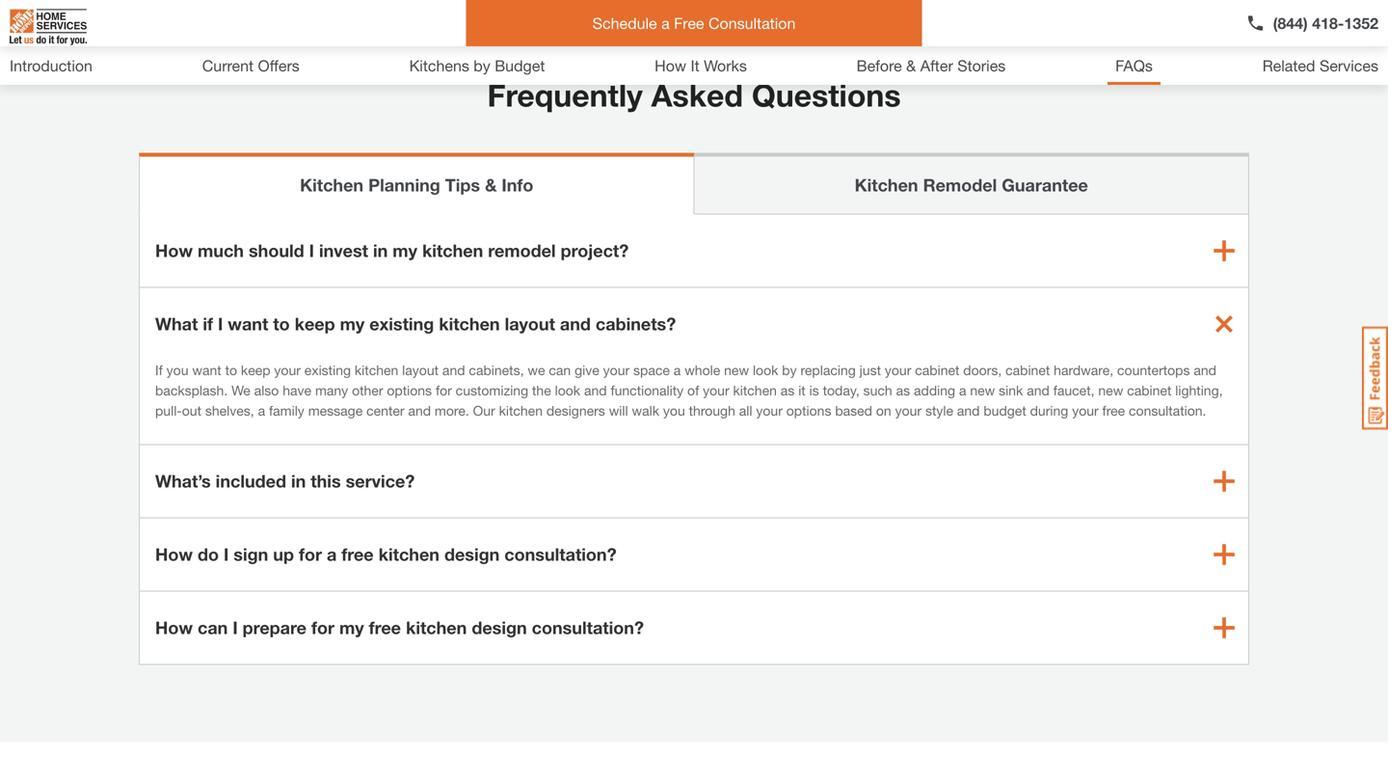Task type: describe. For each thing, give the bounding box(es) containing it.
and down give
[[584, 383, 607, 399]]

schedule a free consultation
[[593, 14, 796, 32]]

walk
[[632, 403, 660, 419]]

kitchen down the 'tips'
[[422, 240, 484, 261]]

included
[[216, 471, 286, 492]]

stories
[[958, 56, 1006, 75]]

is
[[810, 383, 820, 399]]

cabinets?
[[596, 314, 676, 334]]

of
[[688, 383, 700, 399]]

what's
[[155, 471, 211, 492]]

many
[[315, 383, 348, 399]]

1 horizontal spatial options
[[787, 403, 832, 419]]

and up give
[[560, 314, 591, 334]]

1 vertical spatial free
[[342, 544, 374, 565]]

today,
[[823, 383, 860, 399]]

sink
[[999, 383, 1024, 399]]

what's included in this service?
[[155, 471, 415, 492]]

budget
[[984, 403, 1027, 419]]

have
[[283, 383, 312, 399]]

kitchen planning tips & info
[[300, 175, 534, 195]]

1 horizontal spatial cabinet
[[1006, 362, 1051, 378]]

1 vertical spatial consultation?
[[532, 617, 644, 638]]

1 vertical spatial in
[[291, 471, 306, 492]]

customizing
[[456, 383, 529, 399]]

1352
[[1345, 14, 1379, 32]]

free inside if you want to keep your existing kitchen layout and cabinets, we can give your space a whole new look by replacing just your cabinet doors, cabinet hardware, countertops and backsplash. we also have many other options for customizing the look and functionality of your kitchen as it is today, such as adding a new sink and faucet, new cabinet lighting, pull-out shelves, a family message center and more. our kitchen designers will walk you through all your options based on your style and budget during your free consultation.
[[1103, 403, 1126, 419]]

0 vertical spatial you
[[167, 362, 189, 378]]

sign
[[234, 544, 268, 565]]

kitchen up all on the right bottom of page
[[734, 383, 777, 399]]

it
[[691, 56, 700, 75]]

after
[[921, 56, 954, 75]]

how can i prepare for my free kitchen design consultation?
[[155, 617, 644, 638]]

1 vertical spatial you
[[664, 403, 686, 419]]

1 vertical spatial design
[[472, 617, 527, 638]]

on
[[877, 403, 892, 419]]

our
[[473, 403, 496, 419]]

related
[[1263, 56, 1316, 75]]

pull-
[[155, 403, 182, 419]]

how do i sign up for a free kitchen design consultation?
[[155, 544, 617, 565]]

should
[[249, 240, 304, 261]]

cabinets,
[[469, 362, 524, 378]]

more.
[[435, 403, 469, 419]]

consultation.
[[1130, 403, 1207, 419]]

(844)
[[1274, 14, 1309, 32]]

space
[[634, 362, 670, 378]]

i left invest
[[309, 240, 314, 261]]

tips
[[445, 175, 480, 195]]

we
[[528, 362, 545, 378]]

schedule a free consultation button
[[466, 0, 923, 46]]

can inside if you want to keep your existing kitchen layout and cabinets, we can give your space a whole new look by replacing just your cabinet doors, cabinet hardware, countertops and backsplash. we also have many other options for customizing the look and functionality of your kitchen as it is today, such as adding a new sink and faucet, new cabinet lighting, pull-out shelves, a family message center and more. our kitchen designers will walk you through all your options based on your style and budget during your free consultation.
[[549, 362, 571, 378]]

0 vertical spatial keep
[[295, 314, 335, 334]]

related services
[[1263, 56, 1379, 75]]

2 vertical spatial for
[[312, 617, 335, 638]]

give
[[575, 362, 600, 378]]

frequently
[[488, 77, 643, 113]]

0 horizontal spatial can
[[198, 617, 228, 638]]

how for how it works
[[655, 56, 687, 75]]

if you want to keep your existing kitchen layout and cabinets, we can give your space a whole new look by replacing just your cabinet doors, cabinet hardware, countertops and backsplash. we also have many other options for customizing the look and functionality of your kitchen as it is today, such as adding a new sink and faucet, new cabinet lighting, pull-out shelves, a family message center and more. our kitchen designers will walk you through all your options based on your style and budget during your free consultation.
[[155, 362, 1224, 419]]

message
[[308, 403, 363, 419]]

kitchen down how do i sign up for a free kitchen design consultation? at the bottom left
[[406, 617, 467, 638]]

backsplash.
[[155, 383, 228, 399]]

0 horizontal spatial new
[[725, 362, 750, 378]]

for inside if you want to keep your existing kitchen layout and cabinets, we can give your space a whole new look by replacing just your cabinet doors, cabinet hardware, countertops and backsplash. we also have many other options for customizing the look and functionality of your kitchen as it is today, such as adding a new sink and faucet, new cabinet lighting, pull-out shelves, a family message center and more. our kitchen designers will walk you through all your options based on your style and budget during your free consultation.
[[436, 383, 452, 399]]

i for want
[[218, 314, 223, 334]]

to inside if you want to keep your existing kitchen layout and cabinets, we can give your space a whole new look by replacing just your cabinet doors, cabinet hardware, countertops and backsplash. we also have many other options for customizing the look and functionality of your kitchen as it is today, such as adding a new sink and faucet, new cabinet lighting, pull-out shelves, a family message center and more. our kitchen designers will walk you through all your options based on your style and budget during your free consultation.
[[225, 362, 237, 378]]

2 horizontal spatial new
[[1099, 383, 1124, 399]]

faucet,
[[1054, 383, 1095, 399]]

kitchen down the
[[499, 403, 543, 419]]

i for sign
[[224, 544, 229, 565]]

offers
[[258, 56, 300, 75]]

and right "style"
[[958, 403, 980, 419]]

and up more.
[[443, 362, 465, 378]]

center
[[367, 403, 405, 419]]

how much should i invest in my kitchen remodel project?
[[155, 240, 629, 261]]

your right all on the right bottom of page
[[757, 403, 783, 419]]

introduction
[[10, 56, 93, 75]]

lighting,
[[1176, 383, 1224, 399]]

a right up
[[327, 544, 337, 565]]

your down faucet,
[[1073, 403, 1099, 419]]

much
[[198, 240, 244, 261]]

family
[[269, 403, 305, 419]]

what if i want to keep my existing kitchen layout and cabinets?
[[155, 314, 676, 334]]

the
[[532, 383, 551, 399]]

existing inside if you want to keep your existing kitchen layout and cabinets, we can give your space a whole new look by replacing just your cabinet doors, cabinet hardware, countertops and backsplash. we also have many other options for customizing the look and functionality of your kitchen as it is today, such as adding a new sink and faucet, new cabinet lighting, pull-out shelves, a family message center and more. our kitchen designers will walk you through all your options based on your style and budget during your free consultation.
[[305, 362, 351, 378]]

countertops
[[1118, 362, 1191, 378]]

kitchens
[[410, 56, 470, 75]]

2 vertical spatial free
[[369, 617, 401, 638]]

1 horizontal spatial new
[[971, 383, 996, 399]]

consultation
[[709, 14, 796, 32]]

1 as from the left
[[781, 383, 795, 399]]

current offers
[[202, 56, 300, 75]]

functionality
[[611, 383, 684, 399]]

questions
[[752, 77, 901, 113]]

whole
[[685, 362, 721, 378]]

info
[[502, 175, 534, 195]]

asked
[[652, 77, 744, 113]]

0 vertical spatial &
[[907, 56, 917, 75]]

we
[[232, 383, 251, 399]]

my for in
[[393, 240, 418, 261]]

how for how can i prepare for my free kitchen design consultation?
[[155, 617, 193, 638]]

want inside if you want to keep your existing kitchen layout and cabinets, we can give your space a whole new look by replacing just your cabinet doors, cabinet hardware, countertops and backsplash. we also have many other options for customizing the look and functionality of your kitchen as it is today, such as adding a new sink and faucet, new cabinet lighting, pull-out shelves, a family message center and more. our kitchen designers will walk you through all your options based on your style and budget during your free consultation.
[[192, 362, 222, 378]]

faqs
[[1116, 56, 1154, 75]]

it
[[799, 383, 806, 399]]

2 as from the left
[[897, 383, 911, 399]]

before
[[857, 56, 903, 75]]

if
[[203, 314, 213, 334]]

my for keep
[[340, 314, 365, 334]]



Task type: vqa. For each thing, say whether or not it's contained in the screenshot.
'DIY'
no



Task type: locate. For each thing, give the bounding box(es) containing it.
0 vertical spatial in
[[373, 240, 388, 261]]

before & after stories
[[857, 56, 1006, 75]]

1 vertical spatial by
[[783, 362, 797, 378]]

418-
[[1313, 14, 1345, 32]]

keep up "many" at the left
[[295, 314, 335, 334]]

how for how much should i invest in my kitchen remodel project?
[[155, 240, 193, 261]]

guarantee
[[1002, 175, 1089, 195]]

my up "other"
[[340, 314, 365, 334]]

0 horizontal spatial to
[[225, 362, 237, 378]]

kitchen
[[422, 240, 484, 261], [439, 314, 500, 334], [355, 362, 399, 378], [734, 383, 777, 399], [499, 403, 543, 419], [379, 544, 440, 565], [406, 617, 467, 638]]

doors,
[[964, 362, 1002, 378]]

a left whole
[[674, 362, 681, 378]]

in
[[373, 240, 388, 261], [291, 471, 306, 492]]

through
[[689, 403, 736, 419]]

by
[[474, 56, 491, 75], [783, 362, 797, 378]]

what
[[155, 314, 198, 334]]

0 vertical spatial free
[[1103, 403, 1126, 419]]

how it works
[[655, 56, 747, 75]]

out
[[182, 403, 202, 419]]

my
[[393, 240, 418, 261], [340, 314, 365, 334], [340, 617, 364, 638]]

keep up also at the left of page
[[241, 362, 271, 378]]

existing down "how much should i invest in my kitchen remodel project?"
[[370, 314, 434, 334]]

in left this
[[291, 471, 306, 492]]

your up through
[[703, 383, 730, 399]]

0 vertical spatial design
[[445, 544, 500, 565]]

1 vertical spatial for
[[299, 544, 322, 565]]

you right the walk
[[664, 403, 686, 419]]

1 horizontal spatial you
[[664, 403, 686, 419]]

want right if
[[228, 314, 268, 334]]

for up more.
[[436, 383, 452, 399]]

free
[[674, 14, 705, 32]]

to up we
[[225, 362, 237, 378]]

keep
[[295, 314, 335, 334], [241, 362, 271, 378]]

such
[[864, 383, 893, 399]]

remodel
[[488, 240, 556, 261]]

current
[[202, 56, 254, 75]]

up
[[273, 544, 294, 565]]

prepare
[[243, 617, 307, 638]]

0 horizontal spatial as
[[781, 383, 795, 399]]

kitchen up "other"
[[355, 362, 399, 378]]

as right such
[[897, 383, 911, 399]]

remodel
[[924, 175, 998, 195]]

also
[[254, 383, 279, 399]]

your up 'have'
[[274, 362, 301, 378]]

new down the hardware,
[[1099, 383, 1124, 399]]

new down doors,
[[971, 383, 996, 399]]

can left prepare
[[198, 617, 228, 638]]

layout inside if you want to keep your existing kitchen layout and cabinets, we can give your space a whole new look by replacing just your cabinet doors, cabinet hardware, countertops and backsplash. we also have many other options for customizing the look and functionality of your kitchen as it is today, such as adding a new sink and faucet, new cabinet lighting, pull-out shelves, a family message center and more. our kitchen designers will walk you through all your options based on your style and budget during your free consultation.
[[402, 362, 439, 378]]

1 vertical spatial look
[[555, 383, 581, 399]]

and left more.
[[408, 403, 431, 419]]

kitchen up how can i prepare for my free kitchen design consultation?
[[379, 544, 440, 565]]

and
[[560, 314, 591, 334], [443, 362, 465, 378], [1194, 362, 1217, 378], [584, 383, 607, 399], [1027, 383, 1050, 399], [408, 403, 431, 419], [958, 403, 980, 419]]

to up also at the left of page
[[273, 314, 290, 334]]

your right on
[[896, 403, 922, 419]]

0 horizontal spatial want
[[192, 362, 222, 378]]

free down the hardware,
[[1103, 403, 1126, 419]]

i right do
[[224, 544, 229, 565]]

1 kitchen from the left
[[300, 175, 364, 195]]

1 horizontal spatial to
[[273, 314, 290, 334]]

in right invest
[[373, 240, 388, 261]]

0 horizontal spatial by
[[474, 56, 491, 75]]

kitchen remodel guarantee
[[855, 175, 1089, 195]]

cabinet
[[916, 362, 960, 378], [1006, 362, 1051, 378], [1128, 383, 1172, 399]]

will
[[609, 403, 629, 419]]

1 horizontal spatial in
[[373, 240, 388, 261]]

shelves,
[[205, 403, 254, 419]]

0 vertical spatial by
[[474, 56, 491, 75]]

other
[[352, 383, 383, 399]]

want
[[228, 314, 268, 334], [192, 362, 222, 378]]

0 horizontal spatial in
[[291, 471, 306, 492]]

look up designers
[[555, 383, 581, 399]]

cabinet down countertops
[[1128, 383, 1172, 399]]

2 vertical spatial my
[[340, 617, 364, 638]]

i left prepare
[[233, 617, 238, 638]]

(844) 418-1352 link
[[1247, 12, 1379, 35]]

kitchen
[[300, 175, 364, 195], [855, 175, 919, 195]]

a left free on the top
[[662, 14, 670, 32]]

1 vertical spatial want
[[192, 362, 222, 378]]

by left 'replacing'
[[783, 362, 797, 378]]

consultation?
[[505, 544, 617, 565], [532, 617, 644, 638]]

0 vertical spatial can
[[549, 362, 571, 378]]

service?
[[346, 471, 415, 492]]

0 vertical spatial options
[[387, 383, 432, 399]]

0 vertical spatial my
[[393, 240, 418, 261]]

0 vertical spatial layout
[[505, 314, 556, 334]]

0 vertical spatial want
[[228, 314, 268, 334]]

0 horizontal spatial keep
[[241, 362, 271, 378]]

1 horizontal spatial by
[[783, 362, 797, 378]]

schedule
[[593, 14, 657, 32]]

you
[[167, 362, 189, 378], [664, 403, 686, 419]]

if
[[155, 362, 163, 378]]

1 vertical spatial can
[[198, 617, 228, 638]]

and up during
[[1027, 383, 1050, 399]]

can right we
[[549, 362, 571, 378]]

1 vertical spatial &
[[485, 175, 497, 195]]

i for prepare
[[233, 617, 238, 638]]

invest
[[319, 240, 368, 261]]

layout up we
[[505, 314, 556, 334]]

can
[[549, 362, 571, 378], [198, 617, 228, 638]]

kitchen up invest
[[300, 175, 364, 195]]

for right prepare
[[312, 617, 335, 638]]

by left budget
[[474, 56, 491, 75]]

layout down the what if i want to keep my existing kitchen layout and cabinets?
[[402, 362, 439, 378]]

project?
[[561, 240, 629, 261]]

1 horizontal spatial look
[[753, 362, 779, 378]]

kitchen up 'cabinets,'
[[439, 314, 500, 334]]

cabinet up sink
[[1006, 362, 1051, 378]]

hardware,
[[1054, 362, 1114, 378]]

1 horizontal spatial layout
[[505, 314, 556, 334]]

based
[[836, 403, 873, 419]]

2 horizontal spatial cabinet
[[1128, 383, 1172, 399]]

design
[[445, 544, 500, 565], [472, 617, 527, 638]]

a down also at the left of page
[[258, 403, 265, 419]]

kitchens by budget
[[410, 56, 545, 75]]

& left info
[[485, 175, 497, 195]]

all
[[740, 403, 753, 419]]

1 vertical spatial my
[[340, 314, 365, 334]]

1 horizontal spatial can
[[549, 362, 571, 378]]

your right give
[[603, 362, 630, 378]]

keep inside if you want to keep your existing kitchen layout and cabinets, we can give your space a whole new look by replacing just your cabinet doors, cabinet hardware, countertops and backsplash. we also have many other options for customizing the look and functionality of your kitchen as it is today, such as adding a new sink and faucet, new cabinet lighting, pull-out shelves, a family message center and more. our kitchen designers will walk you through all your options based on your style and budget during your free consultation.
[[241, 362, 271, 378]]

1 horizontal spatial as
[[897, 383, 911, 399]]

budget
[[495, 56, 545, 75]]

0 vertical spatial for
[[436, 383, 452, 399]]

0 horizontal spatial layout
[[402, 362, 439, 378]]

options down is
[[787, 403, 832, 419]]

how
[[655, 56, 687, 75], [155, 240, 193, 261], [155, 544, 193, 565], [155, 617, 193, 638]]

0 vertical spatial to
[[273, 314, 290, 334]]

i right if
[[218, 314, 223, 334]]

0 horizontal spatial existing
[[305, 362, 351, 378]]

1 horizontal spatial want
[[228, 314, 268, 334]]

works
[[704, 56, 747, 75]]

new
[[725, 362, 750, 378], [971, 383, 996, 399], [1099, 383, 1124, 399]]

existing up "many" at the left
[[305, 362, 351, 378]]

1 horizontal spatial kitchen
[[855, 175, 919, 195]]

0 horizontal spatial look
[[555, 383, 581, 399]]

layout
[[505, 314, 556, 334], [402, 362, 439, 378]]

0 vertical spatial existing
[[370, 314, 434, 334]]

planning
[[369, 175, 441, 195]]

my right prepare
[[340, 617, 364, 638]]

kitchen for kitchen remodel guarantee
[[855, 175, 919, 195]]

feedback link image
[[1363, 326, 1389, 430]]

0 horizontal spatial you
[[167, 362, 189, 378]]

style
[[926, 403, 954, 419]]

your right just
[[885, 362, 912, 378]]

1 horizontal spatial &
[[907, 56, 917, 75]]

for right up
[[299, 544, 322, 565]]

1 vertical spatial to
[[225, 362, 237, 378]]

existing
[[370, 314, 434, 334], [305, 362, 351, 378]]

free down how do i sign up for a free kitchen design consultation? at the bottom left
[[369, 617, 401, 638]]

do it for you logo image
[[10, 1, 87, 53]]

you right if
[[167, 362, 189, 378]]

kitchen for kitchen planning tips & info
[[300, 175, 364, 195]]

designers
[[547, 403, 606, 419]]

1 vertical spatial existing
[[305, 362, 351, 378]]

as left "it"
[[781, 383, 795, 399]]

(844) 418-1352
[[1274, 14, 1379, 32]]

cabinet up adding
[[916, 362, 960, 378]]

to
[[273, 314, 290, 334], [225, 362, 237, 378]]

do
[[198, 544, 219, 565]]

1 horizontal spatial keep
[[295, 314, 335, 334]]

during
[[1031, 403, 1069, 419]]

by inside if you want to keep your existing kitchen layout and cabinets, we can give your space a whole new look by replacing just your cabinet doors, cabinet hardware, countertops and backsplash. we also have many other options for customizing the look and functionality of your kitchen as it is today, such as adding a new sink and faucet, new cabinet lighting, pull-out shelves, a family message center and more. our kitchen designers will walk you through all your options based on your style and budget during your free consultation.
[[783, 362, 797, 378]]

2 kitchen from the left
[[855, 175, 919, 195]]

1 vertical spatial layout
[[402, 362, 439, 378]]

my right invest
[[393, 240, 418, 261]]

want up backsplash.
[[192, 362, 222, 378]]

how for how do i sign up for a free kitchen design consultation?
[[155, 544, 193, 565]]

free right up
[[342, 544, 374, 565]]

0 vertical spatial look
[[753, 362, 779, 378]]

0 horizontal spatial cabinet
[[916, 362, 960, 378]]

0 horizontal spatial &
[[485, 175, 497, 195]]

new right whole
[[725, 362, 750, 378]]

1 vertical spatial keep
[[241, 362, 271, 378]]

0 horizontal spatial kitchen
[[300, 175, 364, 195]]

this
[[311, 471, 341, 492]]

adding
[[914, 383, 956, 399]]

frequently asked questions
[[488, 77, 901, 113]]

options up 'center'
[[387, 383, 432, 399]]

0 vertical spatial consultation?
[[505, 544, 617, 565]]

and up lighting,
[[1194, 362, 1217, 378]]

services
[[1320, 56, 1379, 75]]

0 horizontal spatial options
[[387, 383, 432, 399]]

look left 'replacing'
[[753, 362, 779, 378]]

kitchen left remodel
[[855, 175, 919, 195]]

1 horizontal spatial existing
[[370, 314, 434, 334]]

& left after
[[907, 56, 917, 75]]

1 vertical spatial options
[[787, 403, 832, 419]]

a right adding
[[960, 383, 967, 399]]

a inside schedule a free consultation button
[[662, 14, 670, 32]]

free
[[1103, 403, 1126, 419], [342, 544, 374, 565], [369, 617, 401, 638]]



